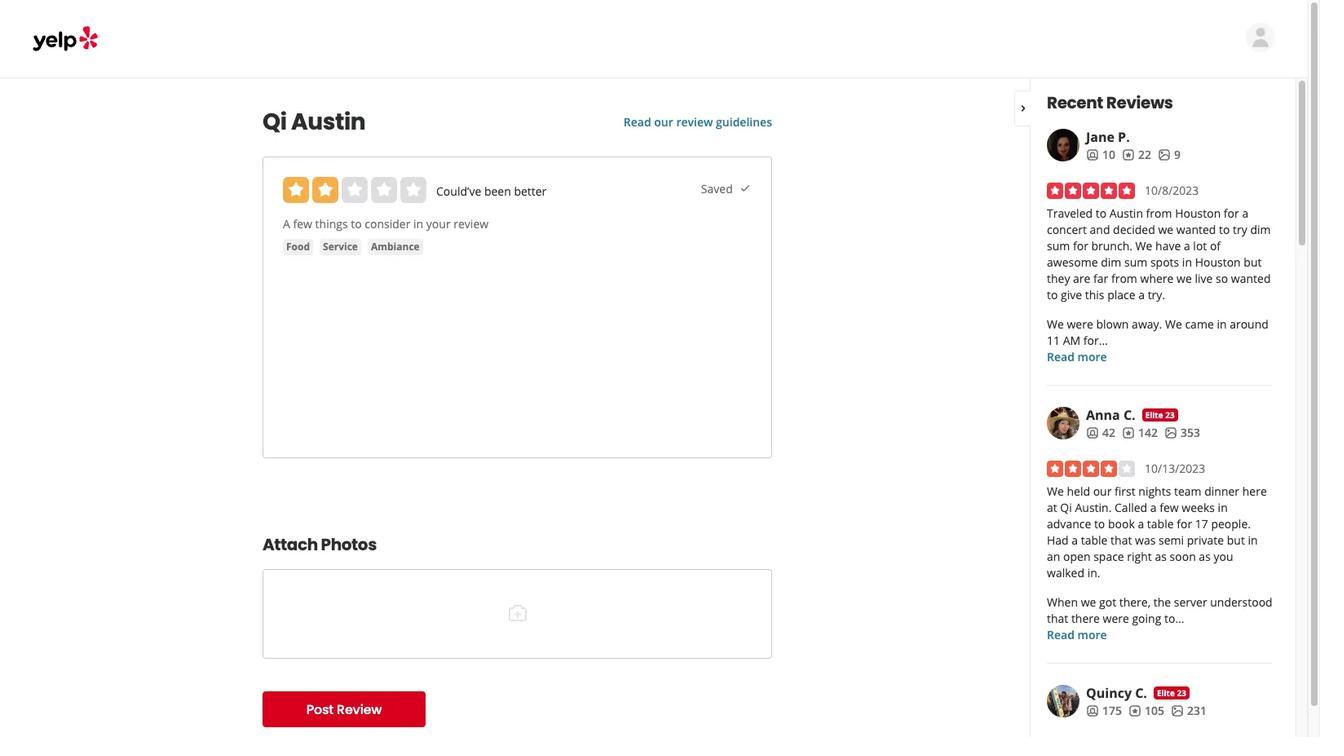 Task type: locate. For each thing, give the bounding box(es) containing it.
we
[[1159, 222, 1174, 237], [1177, 271, 1193, 286], [1082, 595, 1097, 610]]

0 vertical spatial 16 review v2 image
[[1123, 148, 1136, 161]]

2 horizontal spatial we
[[1177, 271, 1193, 286]]

in right 'spots'
[[1183, 255, 1193, 270]]

1 16 friends v2 image from the top
[[1087, 148, 1100, 161]]

friends element containing 10
[[1087, 147, 1116, 163]]

elite up the 105
[[1158, 688, 1176, 699]]

were
[[1067, 317, 1094, 332], [1103, 611, 1130, 627]]

a up open
[[1072, 533, 1079, 548]]

to
[[1096, 206, 1107, 221], [351, 216, 362, 232], [1220, 222, 1231, 237], [1048, 287, 1058, 303], [1095, 516, 1106, 532]]

our inside we held our first nights team dinner here at qi austin. called a few weeks in advance to book a table for 17 people. had a table that was semi private but in an open space right as soon as you walked in.
[[1094, 484, 1112, 499]]

post
[[306, 700, 334, 719]]

were inside we were blown away. we came in around 11 am for…
[[1067, 317, 1094, 332]]

review left guidelines
[[677, 114, 713, 130]]

in left your
[[414, 216, 424, 232]]

there,
[[1120, 595, 1151, 610]]

for up try
[[1224, 206, 1240, 221]]

in down dinner
[[1219, 500, 1228, 516]]

2 friends element from the top
[[1087, 425, 1116, 441]]

for left 17
[[1177, 516, 1193, 532]]

1 vertical spatial c.
[[1136, 685, 1148, 702]]

and
[[1090, 222, 1111, 237]]

1 horizontal spatial sum
[[1125, 255, 1148, 270]]

0 horizontal spatial we
[[1082, 595, 1097, 610]]

16 photos v2 image left the 353
[[1165, 427, 1178, 440]]

16 friends v2 image left the 175
[[1087, 705, 1100, 718]]

1 horizontal spatial qi
[[1061, 500, 1073, 516]]

houston down of
[[1196, 255, 1241, 270]]

photo of quincy c. image
[[1048, 685, 1080, 718]]

in right came
[[1218, 317, 1227, 332]]

353
[[1181, 425, 1201, 441]]

23 up 10/13/2023
[[1166, 410, 1175, 421]]

close sidebar icon image
[[1017, 102, 1030, 115], [1017, 102, 1030, 115]]

1 vertical spatial friends element
[[1087, 425, 1116, 441]]

reviews element containing 142
[[1123, 425, 1158, 441]]

16 photos v2 image left 231
[[1172, 705, 1185, 718]]

read
[[624, 114, 652, 130], [1048, 349, 1075, 365], [1048, 627, 1075, 643]]

16 photos v2 image left '9'
[[1158, 148, 1172, 161]]

photos element containing 231
[[1172, 703, 1207, 720]]

that inside we held our first nights team dinner here at qi austin. called a few weeks in advance to book a table for 17 people. had a table that was semi private but in an open space right as soon as you walked in.
[[1111, 533, 1133, 548]]

were down got
[[1103, 611, 1130, 627]]

ambiance
[[371, 240, 420, 254]]

elite
[[1146, 410, 1164, 421], [1158, 688, 1176, 699]]

for inside we held our first nights team dinner here at qi austin. called a few weeks in advance to book a table for 17 people. had a table that was semi private but in an open space right as soon as you walked in.
[[1177, 516, 1193, 532]]

few down nights
[[1160, 500, 1179, 516]]

16 review v2 image left "22"
[[1123, 148, 1136, 161]]

1 horizontal spatial dim
[[1251, 222, 1272, 237]]

friends element down 'jane'
[[1087, 147, 1116, 163]]

1 vertical spatial photos element
[[1165, 425, 1201, 441]]

0 vertical spatial friends element
[[1087, 147, 1116, 163]]

2 vertical spatial for
[[1177, 516, 1193, 532]]

reviews element right the 175
[[1129, 703, 1165, 720]]

0 horizontal spatial table
[[1082, 533, 1108, 548]]

for
[[1224, 206, 1240, 221], [1074, 238, 1089, 254], [1177, 516, 1193, 532]]

at
[[1048, 500, 1058, 516]]

reviews element
[[1123, 147, 1152, 163], [1123, 425, 1158, 441], [1129, 703, 1165, 720]]

to right things
[[351, 216, 362, 232]]

0 horizontal spatial that
[[1048, 611, 1069, 627]]

16 review v2 image
[[1123, 427, 1136, 440]]

photos element containing 353
[[1165, 425, 1201, 441]]

0 vertical spatial 23
[[1166, 410, 1175, 421]]

1 horizontal spatial as
[[1200, 549, 1211, 565]]

nights
[[1139, 484, 1172, 499]]

4 star rating image
[[1048, 461, 1136, 477]]

2 vertical spatial photos element
[[1172, 703, 1207, 720]]

2 vertical spatial reviews element
[[1129, 703, 1165, 720]]

elite 23 up the 105
[[1158, 688, 1187, 699]]

there
[[1072, 611, 1100, 627]]

0 horizontal spatial 23
[[1166, 410, 1175, 421]]

houston
[[1176, 206, 1222, 221], [1196, 255, 1241, 270]]

1 vertical spatial read more
[[1048, 627, 1108, 643]]

we up there
[[1082, 595, 1097, 610]]

2 read more button from the top
[[1048, 627, 1108, 644]]

16 friends v2 image
[[1087, 148, 1100, 161], [1087, 705, 1100, 718]]

0 vertical spatial more
[[1078, 349, 1108, 365]]

c. up 16 review v2 image
[[1124, 406, 1136, 424]]

read more button
[[1048, 349, 1108, 366], [1048, 627, 1108, 644]]

austin
[[291, 106, 366, 138], [1110, 206, 1144, 221]]

1 vertical spatial 16 friends v2 image
[[1087, 705, 1100, 718]]

1 vertical spatial for
[[1074, 238, 1089, 254]]

to down they
[[1048, 287, 1058, 303]]

1 read more button from the top
[[1048, 349, 1108, 366]]

reviews element containing 105
[[1129, 703, 1165, 720]]

in down people.
[[1249, 533, 1259, 548]]

0 vertical spatial c.
[[1124, 406, 1136, 424]]

soon
[[1170, 549, 1197, 565]]

1 vertical spatial review
[[454, 216, 489, 232]]

1 vertical spatial 16 photos v2 image
[[1165, 427, 1178, 440]]

1 vertical spatial more
[[1078, 627, 1108, 643]]

elite 23 link up the 105
[[1154, 687, 1190, 700]]

17
[[1196, 516, 1209, 532]]

we
[[1136, 238, 1153, 254], [1048, 317, 1065, 332], [1166, 317, 1183, 332], [1048, 484, 1065, 499]]

2 vertical spatial 16 photos v2 image
[[1172, 705, 1185, 718]]

read more button down there
[[1048, 627, 1108, 644]]

None radio
[[283, 177, 309, 203], [342, 177, 368, 203], [371, 177, 397, 203], [283, 177, 309, 203], [342, 177, 368, 203], [371, 177, 397, 203]]

are
[[1074, 271, 1091, 286]]

2 vertical spatial we
[[1082, 595, 1097, 610]]

in.
[[1088, 565, 1101, 581]]

2 vertical spatial friends element
[[1087, 703, 1123, 720]]

table up space
[[1082, 533, 1108, 548]]

dim right try
[[1251, 222, 1272, 237]]

we left live
[[1177, 271, 1193, 286]]

our up austin.
[[1094, 484, 1112, 499]]

16 review v2 image
[[1123, 148, 1136, 161], [1129, 705, 1142, 718]]

we up at
[[1048, 484, 1065, 499]]

we up '11'
[[1048, 317, 1065, 332]]

friends element for anna c.
[[1087, 425, 1116, 441]]

read more down there
[[1048, 627, 1108, 643]]

jane p.
[[1087, 128, 1131, 146]]

16 checkmark v2 image
[[739, 182, 752, 195]]

1 vertical spatial read more button
[[1048, 627, 1108, 644]]

a left lot
[[1185, 238, 1191, 254]]

23 right quincy c.
[[1178, 688, 1187, 699]]

0 vertical spatial few
[[293, 216, 312, 232]]

elite 23
[[1146, 410, 1175, 421], [1158, 688, 1187, 699]]

elite up the 142
[[1146, 410, 1164, 421]]

1 vertical spatial few
[[1160, 500, 1179, 516]]

1 friends element from the top
[[1087, 147, 1116, 163]]

the
[[1154, 595, 1172, 610]]

1 read more from the top
[[1048, 349, 1108, 365]]

photo of anna c. image
[[1048, 407, 1080, 440]]

read for we
[[1048, 627, 1075, 643]]

photos element
[[1158, 147, 1181, 163], [1165, 425, 1201, 441], [1172, 703, 1207, 720]]

1 horizontal spatial wanted
[[1232, 271, 1271, 286]]

0 vertical spatial were
[[1067, 317, 1094, 332]]

0 vertical spatial we
[[1159, 222, 1174, 237]]

far
[[1094, 271, 1109, 286]]

austin up decided
[[1110, 206, 1144, 221]]

were up the am
[[1067, 317, 1094, 332]]

1 vertical spatial elite 23
[[1158, 688, 1187, 699]]

we up have
[[1159, 222, 1174, 237]]

16 review v2 image left the 105
[[1129, 705, 1142, 718]]

photos element right the 142
[[1165, 425, 1201, 441]]

0 vertical spatial elite 23 link
[[1143, 409, 1179, 422]]

friends element containing 175
[[1087, 703, 1123, 720]]

wanted up lot
[[1177, 222, 1217, 237]]

1 vertical spatial 16 review v2 image
[[1129, 705, 1142, 718]]

0 horizontal spatial wanted
[[1177, 222, 1217, 237]]

elite 23 link
[[1143, 409, 1179, 422], [1154, 687, 1190, 700]]

that down when
[[1048, 611, 1069, 627]]

1 horizontal spatial review
[[677, 114, 713, 130]]

friends element down quincy
[[1087, 703, 1123, 720]]

read more down the am
[[1048, 349, 1108, 365]]

0 vertical spatial from
[[1147, 206, 1173, 221]]

read for traveled
[[1048, 349, 1075, 365]]

photos element right the 105
[[1172, 703, 1207, 720]]

friends element down the anna
[[1087, 425, 1116, 441]]

more down there
[[1078, 627, 1108, 643]]

1 vertical spatial elite 23 link
[[1154, 687, 1190, 700]]

quincy c.
[[1087, 685, 1148, 702]]

wanted right 'so'
[[1232, 271, 1271, 286]]

review
[[337, 700, 382, 719]]

recent
[[1048, 91, 1104, 114]]

dim down 'brunch.'
[[1102, 255, 1122, 270]]

None radio
[[312, 177, 339, 203], [401, 177, 427, 203], [312, 177, 339, 203], [401, 177, 427, 203]]

but inside we held our first nights team dinner here at qi austin. called a few weeks in advance to book a table for 17 people. had a table that was semi private but in an open space right as soon as you walked in.
[[1228, 533, 1246, 548]]

0 vertical spatial elite 23
[[1146, 410, 1175, 421]]

dim
[[1251, 222, 1272, 237], [1102, 255, 1122, 270]]

0 vertical spatial read
[[624, 114, 652, 130]]

elite for anna c.
[[1146, 410, 1164, 421]]

1 more from the top
[[1078, 349, 1108, 365]]

1 horizontal spatial 23
[[1178, 688, 1187, 699]]

5 star rating image
[[1048, 183, 1136, 199]]

in inside the "traveled to austin from houston for a concert and decided we wanted to try dim sum for brunch. we have a lot of awesome dim sum spots in houston but they are far from where we live so wanted to give this place a try."
[[1183, 255, 1193, 270]]

read more button for 11
[[1048, 349, 1108, 366]]

0 vertical spatial table
[[1148, 516, 1174, 532]]

0 vertical spatial photos element
[[1158, 147, 1181, 163]]

0 vertical spatial 16 friends v2 image
[[1087, 148, 1100, 161]]

2 vertical spatial read
[[1048, 627, 1075, 643]]

called
[[1115, 500, 1148, 516]]

1 horizontal spatial that
[[1111, 533, 1133, 548]]

try
[[1234, 222, 1248, 237]]

22
[[1139, 147, 1152, 162]]

more
[[1078, 349, 1108, 365], [1078, 627, 1108, 643]]

sum up where
[[1125, 255, 1148, 270]]

elite 23 link up the 142
[[1143, 409, 1179, 422]]

1 horizontal spatial were
[[1103, 611, 1130, 627]]

table up semi
[[1148, 516, 1174, 532]]

1 vertical spatial austin
[[1110, 206, 1144, 221]]

0 vertical spatial for
[[1224, 206, 1240, 221]]

0 horizontal spatial sum
[[1048, 238, 1071, 254]]

team
[[1175, 484, 1202, 499]]

1 horizontal spatial austin
[[1110, 206, 1144, 221]]

1 vertical spatial were
[[1103, 611, 1130, 627]]

houston up lot
[[1176, 206, 1222, 221]]

a down nights
[[1151, 500, 1157, 516]]

as down private
[[1200, 549, 1211, 565]]

consider
[[365, 216, 411, 232]]

friends element
[[1087, 147, 1116, 163], [1087, 425, 1116, 441], [1087, 703, 1123, 720]]

reviews element for quincy c.
[[1129, 703, 1165, 720]]

as
[[1156, 549, 1167, 565], [1200, 549, 1211, 565]]

10/13/2023
[[1145, 461, 1206, 476]]

0 horizontal spatial our
[[655, 114, 674, 130]]

photos element for quincy c.
[[1172, 703, 1207, 720]]

qi
[[263, 106, 287, 138], [1061, 500, 1073, 516]]

2 more from the top
[[1078, 627, 1108, 643]]

that down book
[[1111, 533, 1133, 548]]

more for am
[[1078, 349, 1108, 365]]

reviews element down p.
[[1123, 147, 1152, 163]]

am
[[1064, 333, 1081, 348]]

from
[[1147, 206, 1173, 221], [1112, 271, 1138, 286]]

in inside we were blown away. we came in around 11 am for…
[[1218, 317, 1227, 332]]

1 vertical spatial qi
[[1061, 500, 1073, 516]]

0 horizontal spatial austin
[[291, 106, 366, 138]]

few right a
[[293, 216, 312, 232]]

1 vertical spatial dim
[[1102, 255, 1122, 270]]

elite 23 up the 142
[[1146, 410, 1175, 421]]

for up awesome
[[1074, 238, 1089, 254]]

1 vertical spatial sum
[[1125, 255, 1148, 270]]

2 16 friends v2 image from the top
[[1087, 705, 1100, 718]]

our left guidelines
[[655, 114, 674, 130]]

0 horizontal spatial from
[[1112, 271, 1138, 286]]

0 vertical spatial wanted
[[1177, 222, 1217, 237]]

to down austin.
[[1095, 516, 1106, 532]]

16 friends v2 image for 175
[[1087, 705, 1100, 718]]

more down for…
[[1078, 349, 1108, 365]]

142
[[1139, 425, 1158, 441]]

1 vertical spatial 23
[[1178, 688, 1187, 699]]

we inside the "traveled to austin from houston for a concert and decided we wanted to try dim sum for brunch. we have a lot of awesome dim sum spots in houston but they are far from where we live so wanted to give this place a try."
[[1136, 238, 1153, 254]]

0 vertical spatial reviews element
[[1123, 147, 1152, 163]]

we down decided
[[1136, 238, 1153, 254]]

1 vertical spatial our
[[1094, 484, 1112, 499]]

reviews element right 42 at the right bottom of the page
[[1123, 425, 1158, 441]]

but down try
[[1244, 255, 1262, 270]]

photos element right "22"
[[1158, 147, 1181, 163]]

0 vertical spatial but
[[1244, 255, 1262, 270]]

austin.
[[1076, 500, 1112, 516]]

0 horizontal spatial as
[[1156, 549, 1167, 565]]

0 vertical spatial our
[[655, 114, 674, 130]]

in
[[414, 216, 424, 232], [1183, 255, 1193, 270], [1218, 317, 1227, 332], [1219, 500, 1228, 516], [1249, 533, 1259, 548]]

0 vertical spatial read more button
[[1048, 349, 1108, 366]]

away.
[[1132, 317, 1163, 332]]

16 photos v2 image for quincy c.
[[1172, 705, 1185, 718]]

2 read more from the top
[[1048, 627, 1108, 643]]

but down people.
[[1228, 533, 1246, 548]]

0 vertical spatial houston
[[1176, 206, 1222, 221]]

from up place
[[1112, 271, 1138, 286]]

c. up the 105
[[1136, 685, 1148, 702]]

review right your
[[454, 216, 489, 232]]

from down 10/8/2023
[[1147, 206, 1173, 221]]

0 horizontal spatial for
[[1074, 238, 1089, 254]]

people.
[[1212, 516, 1252, 532]]

23 for quincy c.
[[1178, 688, 1187, 699]]

0 vertical spatial dim
[[1251, 222, 1272, 237]]

1 vertical spatial but
[[1228, 533, 1246, 548]]

1 vertical spatial reviews element
[[1123, 425, 1158, 441]]

reviews element for anna c.
[[1123, 425, 1158, 441]]

1 horizontal spatial our
[[1094, 484, 1112, 499]]

austin up rating element at the top left of page
[[291, 106, 366, 138]]

1 vertical spatial read
[[1048, 349, 1075, 365]]

0 vertical spatial qi
[[263, 106, 287, 138]]

friends element containing 42
[[1087, 425, 1116, 441]]

as down semi
[[1156, 549, 1167, 565]]

1 horizontal spatial few
[[1160, 500, 1179, 516]]

0 vertical spatial that
[[1111, 533, 1133, 548]]

0 vertical spatial read more
[[1048, 349, 1108, 365]]

going
[[1133, 611, 1162, 627]]

to inside we held our first nights team dinner here at qi austin. called a few weeks in advance to book a table for 17 people. had a table that was semi private but in an open space right as soon as you walked in.
[[1095, 516, 1106, 532]]

16 review v2 image for 22
[[1123, 148, 1136, 161]]

elite 23 link for anna c.
[[1143, 409, 1179, 422]]

were inside when we got there, the server understood that there were going to…
[[1103, 611, 1130, 627]]

1 vertical spatial elite
[[1158, 688, 1176, 699]]

where
[[1141, 271, 1174, 286]]

post review button
[[263, 692, 426, 728]]

16 friends v2 image left 10
[[1087, 148, 1100, 161]]

1 vertical spatial that
[[1048, 611, 1069, 627]]

sum down concert
[[1048, 238, 1071, 254]]

16 photos v2 image
[[1158, 148, 1172, 161], [1165, 427, 1178, 440], [1172, 705, 1185, 718]]

read more button down the am
[[1048, 349, 1108, 366]]

live
[[1196, 271, 1214, 286]]

that
[[1111, 533, 1133, 548], [1048, 611, 1069, 627]]

3 friends element from the top
[[1087, 703, 1123, 720]]

0 horizontal spatial were
[[1067, 317, 1094, 332]]

few
[[293, 216, 312, 232], [1160, 500, 1179, 516]]



Task type: describe. For each thing, give the bounding box(es) containing it.
photos element for anna c.
[[1165, 425, 1201, 441]]

decided
[[1114, 222, 1156, 237]]

to up 'and' on the top
[[1096, 206, 1107, 221]]

1 horizontal spatial from
[[1147, 206, 1173, 221]]

quincy
[[1087, 685, 1132, 702]]

spots
[[1151, 255, 1180, 270]]

saved
[[701, 181, 739, 196]]

0 horizontal spatial qi
[[263, 106, 287, 138]]

when
[[1048, 595, 1079, 610]]

things
[[315, 216, 348, 232]]

semi
[[1159, 533, 1185, 548]]

2 as from the left
[[1200, 549, 1211, 565]]

but inside the "traveled to austin from houston for a concert and decided we wanted to try dim sum for brunch. we have a lot of awesome dim sum spots in houston but they are far from where we live so wanted to give this place a try."
[[1244, 255, 1262, 270]]

rating element
[[283, 177, 427, 203]]

elite 23 for quincy c.
[[1158, 688, 1187, 699]]

reviews element containing 22
[[1123, 147, 1152, 163]]

16 friends v2 image
[[1087, 427, 1100, 440]]

read more button for there
[[1048, 627, 1108, 644]]

brunch.
[[1092, 238, 1133, 254]]

read our review guidelines link
[[624, 114, 773, 130]]

attach photos
[[263, 534, 377, 556]]

concert
[[1048, 222, 1087, 237]]

elite for quincy c.
[[1158, 688, 1176, 699]]

we were blown away. we came in around 11 am for…
[[1048, 317, 1269, 348]]

anna
[[1087, 406, 1121, 424]]

read more for 11
[[1048, 349, 1108, 365]]

came
[[1186, 317, 1215, 332]]

read more for there
[[1048, 627, 1108, 643]]

first
[[1115, 484, 1136, 499]]

here
[[1243, 484, 1268, 499]]

been
[[485, 184, 511, 199]]

we held our first nights team dinner here at qi austin. called a few weeks in advance to book a table for 17 people. had a table that was semi private but in an open space right as soon as you walked in.
[[1048, 484, 1268, 581]]

elite 23 link for quincy c.
[[1154, 687, 1190, 700]]

server
[[1175, 595, 1208, 610]]

post review
[[306, 700, 382, 719]]

had
[[1048, 533, 1069, 548]]

a left try.
[[1139, 287, 1145, 303]]

to…
[[1165, 611, 1185, 627]]

1 vertical spatial from
[[1112, 271, 1138, 286]]

service
[[323, 240, 358, 254]]

more for were
[[1078, 627, 1108, 643]]

around
[[1230, 317, 1269, 332]]

place
[[1108, 287, 1136, 303]]

they
[[1048, 271, 1071, 286]]

reviews
[[1107, 91, 1174, 114]]

a
[[283, 216, 290, 232]]

friends element for quincy c.
[[1087, 703, 1123, 720]]

you
[[1214, 549, 1234, 565]]

traveled
[[1048, 206, 1093, 221]]

23 for anna c.
[[1166, 410, 1175, 421]]

0 vertical spatial 16 photos v2 image
[[1158, 148, 1172, 161]]

attach photos image
[[508, 603, 527, 623]]

231
[[1188, 703, 1207, 719]]

0 horizontal spatial review
[[454, 216, 489, 232]]

space
[[1094, 549, 1125, 565]]

read our review guidelines
[[624, 114, 773, 130]]

10
[[1103, 147, 1116, 162]]

dinner
[[1205, 484, 1240, 499]]

1 vertical spatial houston
[[1196, 255, 1241, 270]]

weeks
[[1182, 500, 1216, 516]]

recent reviews
[[1048, 91, 1174, 114]]

could've
[[436, 184, 482, 199]]

advance
[[1048, 516, 1092, 532]]

right
[[1128, 549, 1153, 565]]

0 vertical spatial austin
[[291, 106, 366, 138]]

few inside we held our first nights team dinner here at qi austin. called a few weeks in advance to book a table for 17 people. had a table that was semi private but in an open space right as soon as you walked in.
[[1160, 500, 1179, 516]]

we inside when we got there, the server understood that there were going to…
[[1082, 595, 1097, 610]]

photo of jane p. image
[[1048, 129, 1080, 162]]

0 horizontal spatial dim
[[1102, 255, 1122, 270]]

photos
[[321, 534, 377, 556]]

traveled to austin from houston for a concert and decided we wanted to try dim sum for brunch. we have a lot of awesome dim sum spots in houston but they are far from where we live so wanted to give this place a try.
[[1048, 206, 1272, 303]]

16 photos v2 image for anna c.
[[1165, 427, 1178, 440]]

anna c.
[[1087, 406, 1136, 424]]

attach
[[263, 534, 318, 556]]

a up was
[[1138, 516, 1145, 532]]

was
[[1136, 533, 1156, 548]]

guidelines
[[716, 114, 773, 130]]

0 horizontal spatial few
[[293, 216, 312, 232]]

qi inside we held our first nights team dinner here at qi austin. called a few weeks in advance to book a table for 17 people. had a table that was semi private but in an open space right as soon as you walked in.
[[1061, 500, 1073, 516]]

we left came
[[1166, 317, 1183, 332]]

austin inside the "traveled to austin from houston for a concert and decided we wanted to try dim sum for brunch. we have a lot of awesome dim sum spots in houston but they are far from where we live so wanted to give this place a try."
[[1110, 206, 1144, 221]]

for…
[[1084, 333, 1108, 348]]

of
[[1211, 238, 1221, 254]]

c. for anna c.
[[1124, 406, 1136, 424]]

have
[[1156, 238, 1182, 254]]

elite 23 for anna c.
[[1146, 410, 1175, 421]]

42
[[1103, 425, 1116, 441]]

jeremy m. image
[[1247, 23, 1276, 52]]

1 horizontal spatial we
[[1159, 222, 1174, 237]]

got
[[1100, 595, 1117, 610]]

we inside we held our first nights team dinner here at qi austin. called a few weeks in advance to book a table for 17 people. had a table that was semi private but in an open space right as soon as you walked in.
[[1048, 484, 1065, 499]]

private
[[1188, 533, 1225, 548]]

held
[[1067, 484, 1091, 499]]

photos element containing 9
[[1158, 147, 1181, 163]]

11
[[1048, 333, 1061, 348]]

walked
[[1048, 565, 1085, 581]]

qi austin
[[263, 106, 366, 138]]

an
[[1048, 549, 1061, 565]]

better
[[514, 184, 547, 199]]

when we got there, the server understood that there were going to…
[[1048, 595, 1273, 627]]

to left try
[[1220, 222, 1231, 237]]

10/8/2023
[[1145, 183, 1200, 198]]

1 as from the left
[[1156, 549, 1167, 565]]

1 horizontal spatial table
[[1148, 516, 1174, 532]]

c. for quincy c.
[[1136, 685, 1148, 702]]

16 friends v2 image for 10
[[1087, 148, 1100, 161]]

lot
[[1194, 238, 1208, 254]]

2 horizontal spatial for
[[1224, 206, 1240, 221]]

1 vertical spatial wanted
[[1232, 271, 1271, 286]]

105
[[1145, 703, 1165, 719]]

a up try
[[1243, 206, 1249, 221]]

16 review v2 image for 105
[[1129, 705, 1142, 718]]

book
[[1109, 516, 1136, 532]]

jane
[[1087, 128, 1115, 146]]

1 vertical spatial we
[[1177, 271, 1193, 286]]

qi austin link
[[263, 106, 585, 138]]

awesome
[[1048, 255, 1099, 270]]

blown
[[1097, 317, 1130, 332]]

p.
[[1119, 128, 1131, 146]]

food
[[286, 240, 310, 254]]

try.
[[1148, 287, 1166, 303]]

that inside when we got there, the server understood that there were going to…
[[1048, 611, 1069, 627]]

could've been better
[[436, 184, 547, 199]]

0 vertical spatial review
[[677, 114, 713, 130]]

0 vertical spatial sum
[[1048, 238, 1071, 254]]

open
[[1064, 549, 1091, 565]]

9
[[1175, 147, 1181, 162]]

a few things to consider in your review
[[283, 216, 489, 232]]

understood
[[1211, 595, 1273, 610]]

your
[[427, 216, 451, 232]]



Task type: vqa. For each thing, say whether or not it's contained in the screenshot.
Photos element containing 9
yes



